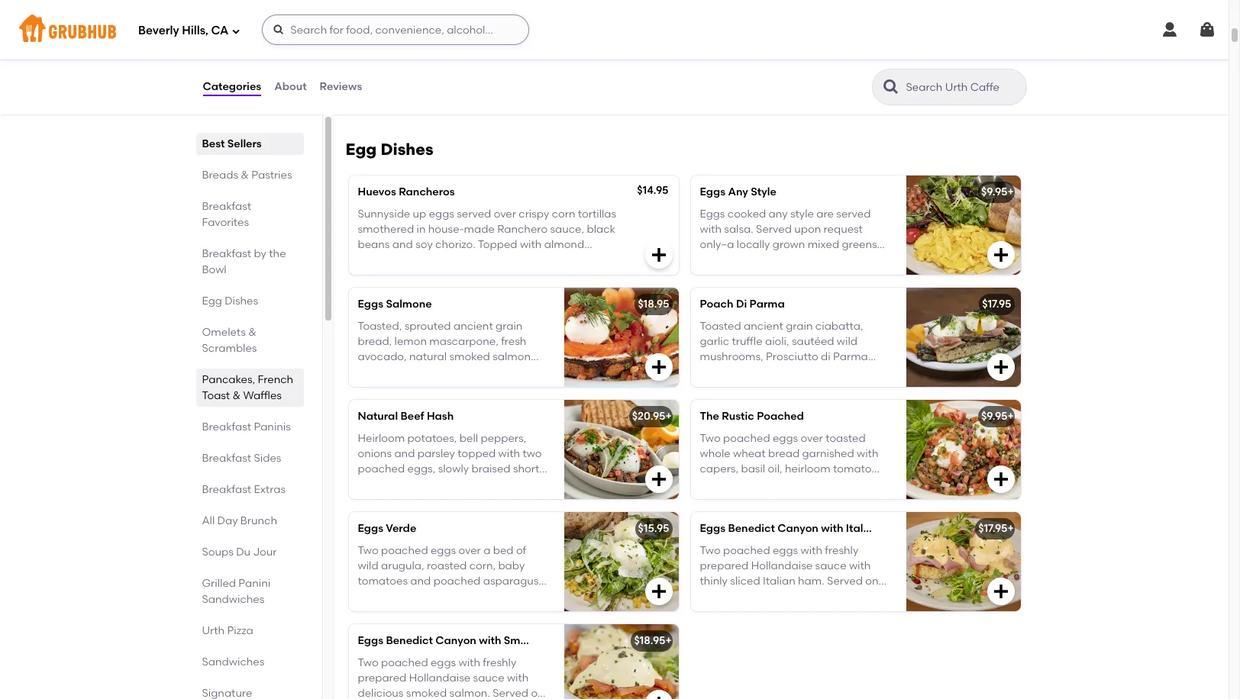 Task type: describe. For each thing, give the bounding box(es) containing it.
yogurt inside fresh sliced strawberries. served with cottage cheese, yogurt or whipped cream.
[[469, 56, 502, 69]]

$18.95 for $18.95
[[638, 298, 670, 311]]

pancakes, french toast & waffles tab
[[202, 372, 298, 404]]

$9.95 + for two poached eggs over toasted whole wheat bread garnished with capers, basil oil, heirloom tomato and red onion.
[[982, 410, 1014, 423]]

1 horizontal spatial egg
[[346, 140, 377, 159]]

red inside the fresh seasonal white or ruby red grapefruit segments. served with cottage cheese, yogurt or whipped cream.
[[852, 40, 869, 53]]

breakfast paninis
[[202, 421, 291, 434]]

cream. inside fresh sliced strawberries. served with cottage cheese, yogurt or whipped cream.
[[406, 71, 442, 84]]

eggs,
[[408, 463, 436, 476]]

the rustic poached image
[[906, 401, 1021, 500]]

1 horizontal spatial bowl
[[419, 19, 444, 32]]

onion.
[[743, 479, 775, 492]]

paninis
[[254, 421, 291, 434]]

and inside two poached eggs over toasted whole wheat bread garnished with capers, basil oil, heirloom tomato and red onion.
[[700, 479, 721, 492]]

or inside fresh sliced strawberries. served with cottage cheese, yogurt or whipped cream.
[[505, 56, 515, 69]]

are
[[817, 208, 834, 220]]

eggs verde image
[[564, 513, 679, 612]]

with up only–a
[[700, 223, 722, 236]]

grown
[[773, 239, 805, 252]]

with inside the fresh seasonal white or ruby red grapefruit segments. served with cottage cheese, yogurt or whipped cream.
[[849, 56, 871, 69]]

slowly
[[438, 463, 469, 476]]

breads & pastries
[[202, 169, 292, 182]]

huevos
[[358, 186, 396, 199]]

french
[[258, 374, 293, 387]]

$9.95 for two poached eggs over toasted whole wheat bread garnished with capers, basil oil, heirloom tomato and red onion.
[[982, 410, 1008, 423]]

over
[[801, 432, 823, 445]]

salad
[[700, 254, 729, 267]]

cottage inside fresh sliced strawberries. served with cottage cheese, yogurt or whipped cream.
[[382, 56, 424, 69]]

categories
[[203, 80, 261, 93]]

the
[[269, 248, 286, 261]]

svg image for the rustic poached
[[992, 471, 1010, 489]]

salmon
[[549, 635, 589, 648]]

soups du jour
[[202, 546, 277, 559]]

with inside fresh sliced strawberries. served with cottage cheese, yogurt or whipped cream.
[[358, 56, 380, 69]]

eggs for eggs verde
[[358, 523, 384, 536]]

breakfast by the bowl tab
[[202, 246, 298, 278]]

extras
[[254, 484, 286, 497]]

any
[[769, 208, 788, 220]]

$17.95 for $17.95 +
[[979, 523, 1008, 536]]

$17.95 for $17.95
[[983, 298, 1012, 311]]

garnished
[[802, 448, 855, 461]]

onions
[[358, 448, 392, 461]]

seasonal
[[730, 40, 777, 53]]

ruby
[[823, 40, 849, 53]]

$17.95 +
[[979, 523, 1014, 536]]

bowl inside breakfast by the bowl
[[202, 264, 227, 277]]

$18.95 +
[[634, 635, 672, 648]]

fresh seasonal white or ruby red grapefruit segments. served with cottage cheese, yogurt or whipped cream. button
[[691, 9, 1021, 108]]

only–a
[[700, 239, 735, 252]]

eggs benedict canyon with smoked salmon image
[[564, 625, 679, 700]]

with inside heirloom potatoes, bell peppers, onions and parsley topped with two poached eggs, slowly braised short rib, chopped tomato, basil oil and reggiano parmesan cheese.
[[499, 448, 520, 461]]

sides
[[254, 452, 281, 465]]

sliced
[[388, 40, 418, 53]]

+ for eggs cooked any style are served with salsa. served upon request only–a locally grown mixed greens salad dressed with urth vinaigrette and fresh-baked bread.
[[1008, 186, 1014, 199]]

the
[[700, 410, 720, 423]]

canyon for smoked
[[436, 635, 477, 648]]

served
[[837, 208, 871, 220]]

short
[[513, 463, 540, 476]]

style
[[791, 208, 814, 220]]

eggs salmone image
[[564, 288, 679, 388]]

hills,
[[182, 23, 208, 37]]

sandwiches tab
[[202, 655, 298, 671]]

$9.95 for eggs cooked any style are served with salsa. served upon request only–a locally grown mixed greens salad dressed with urth vinaigrette and fresh-baked bread.
[[982, 186, 1008, 199]]

dishes inside 'tab'
[[225, 295, 258, 308]]

two
[[700, 432, 721, 445]]

benedict for eggs benedict canyon with italian ham*
[[728, 523, 775, 536]]

breakfast for breakfast by the bowl
[[202, 248, 251, 261]]

locally
[[737, 239, 770, 252]]

parsley
[[418, 448, 455, 461]]

basil inside heirloom potatoes, bell peppers, onions and parsley topped with two poached eggs, slowly braised short rib, chopped tomato, basil oil and reggiano parmesan cheese.
[[470, 479, 494, 492]]

eggs benedict canyon with italian ham* image
[[906, 513, 1021, 612]]

heirloom
[[358, 432, 405, 445]]

whipped inside the fresh seasonal white or ruby red grapefruit segments. served with cottage cheese, yogurt or whipped cream.
[[836, 71, 881, 84]]

parmesan
[[407, 494, 461, 507]]

oil
[[497, 479, 509, 492]]

parma
[[750, 298, 785, 311]]

two poached eggs over toasted whole wheat bread garnished with capers, basil oil, heirloom tomato and red onion.
[[700, 432, 879, 492]]

du
[[236, 546, 251, 559]]

main navigation navigation
[[0, 0, 1229, 60]]

& for omelets
[[248, 326, 256, 339]]

soups du jour tab
[[202, 545, 298, 561]]

eggs verde
[[358, 523, 417, 536]]

segments.
[[755, 56, 808, 69]]

breakfast for breakfast sides
[[202, 452, 251, 465]]

0 vertical spatial or
[[810, 40, 821, 53]]

breakfast for breakfast paninis
[[202, 421, 251, 434]]

eggs any style
[[700, 186, 777, 199]]

best
[[202, 138, 225, 151]]

soups
[[202, 546, 234, 559]]

svg image for eggs salmone
[[650, 359, 668, 377]]

fresh for fresh seasonal white or ruby red grapefruit segments. served with cottage cheese, yogurt or whipped cream.
[[700, 40, 728, 53]]

svg image inside main navigation navigation
[[232, 26, 241, 36]]

toasted
[[826, 432, 866, 445]]

verde
[[386, 523, 417, 536]]

yogurt inside the fresh seasonal white or ruby red grapefruit segments. served with cottage cheese, yogurt or whipped cream.
[[787, 71, 820, 84]]

di
[[736, 298, 747, 311]]

upon
[[795, 223, 821, 236]]

$20.95
[[632, 410, 666, 423]]

breakfast sides
[[202, 452, 281, 465]]

fresh-
[[723, 270, 753, 283]]

salmone
[[386, 298, 432, 311]]

rustic
[[722, 410, 755, 423]]

sandwiches inside grilled panini sandwiches
[[202, 594, 265, 607]]

huevos rancheros
[[358, 186, 455, 199]]

tomato,
[[426, 479, 468, 492]]

rib,
[[358, 479, 374, 492]]

whipped inside fresh sliced strawberries. served with cottage cheese, yogurt or whipped cream.
[[358, 71, 403, 84]]

$20.95 +
[[632, 410, 672, 423]]

and up eggs,
[[394, 448, 415, 461]]

wheat
[[733, 448, 766, 461]]

about button
[[274, 60, 308, 115]]

poach
[[700, 298, 734, 311]]

pizza
[[227, 625, 253, 638]]

breakfast extras
[[202, 484, 286, 497]]

strawberry bowl
[[358, 19, 444, 32]]

sellers
[[227, 138, 262, 151]]

braised
[[472, 463, 511, 476]]

egg dishes tab
[[202, 293, 298, 309]]

mixed
[[808, 239, 840, 252]]

beverly hills, ca
[[138, 23, 229, 37]]

strawberry bowl image
[[564, 9, 679, 108]]

natural beef hash image
[[564, 401, 679, 500]]

salsa.
[[724, 223, 754, 236]]

urth inside eggs cooked any style are served with salsa. served upon request only–a locally grown mixed greens salad dressed with urth vinaigrette and fresh-baked bread.
[[799, 254, 822, 267]]

categories button
[[202, 60, 262, 115]]



Task type: vqa. For each thing, say whether or not it's contained in the screenshot.
RED in FRESH SEASONAL WHITE OR RUBY RED GRAPEFRUIT SEGMENTS. SERVED WITH COTTAGE CHEESE, YOGURT OR WHIPPED CREAM.
yes



Task type: locate. For each thing, give the bounding box(es) containing it.
cream.
[[406, 71, 442, 84], [700, 87, 737, 100]]

breads & pastries tab
[[202, 167, 298, 183]]

eggs any style image
[[906, 176, 1021, 275]]

breakfast favorites tab
[[202, 199, 298, 231]]

$14.95
[[637, 184, 669, 197]]

rancheros
[[399, 186, 455, 199]]

0 vertical spatial &
[[241, 169, 249, 182]]

or
[[810, 40, 821, 53], [505, 56, 515, 69], [823, 71, 833, 84]]

1 vertical spatial &
[[248, 326, 256, 339]]

jour
[[253, 546, 277, 559]]

scrambles
[[202, 342, 257, 355]]

urth up bread.
[[799, 254, 822, 267]]

yogurt down strawberries.
[[469, 56, 502, 69]]

1 breakfast from the top
[[202, 200, 251, 213]]

benedict
[[728, 523, 775, 536], [386, 635, 433, 648]]

1 horizontal spatial cheese,
[[744, 71, 784, 84]]

bread
[[769, 448, 800, 461]]

bowl up strawberries.
[[419, 19, 444, 32]]

beverly
[[138, 23, 179, 37]]

1 fresh from the left
[[358, 40, 386, 53]]

sandwiches down urth pizza
[[202, 656, 265, 669]]

and down salad
[[700, 270, 721, 283]]

dishes up huevos rancheros on the top left
[[381, 140, 434, 159]]

bread.
[[789, 270, 823, 283]]

4 breakfast from the top
[[202, 452, 251, 465]]

0 horizontal spatial cheese,
[[426, 56, 466, 69]]

0 horizontal spatial or
[[505, 56, 515, 69]]

& for breads
[[241, 169, 249, 182]]

baked
[[753, 270, 786, 283]]

svg image
[[232, 26, 241, 36], [992, 79, 1010, 97], [650, 359, 668, 377], [992, 471, 1010, 489], [650, 583, 668, 601], [650, 695, 668, 700]]

with inside two poached eggs over toasted whole wheat bread garnished with capers, basil oil, heirloom tomato and red onion.
[[857, 448, 879, 461]]

canyon
[[778, 523, 819, 536], [436, 635, 477, 648]]

1 vertical spatial canyon
[[436, 635, 477, 648]]

with up tomato
[[857, 448, 879, 461]]

1 horizontal spatial fresh
[[700, 40, 728, 53]]

cooked
[[728, 208, 766, 220]]

2 breakfast from the top
[[202, 248, 251, 261]]

1 vertical spatial cheese,
[[744, 71, 784, 84]]

cream. down sliced
[[406, 71, 442, 84]]

$15.95
[[638, 523, 670, 536]]

0 vertical spatial cheese,
[[426, 56, 466, 69]]

with
[[358, 56, 380, 69], [849, 56, 871, 69], [700, 223, 722, 236], [775, 254, 797, 267], [499, 448, 520, 461], [857, 448, 879, 461], [821, 523, 844, 536], [479, 635, 501, 648]]

0 vertical spatial $9.95 +
[[982, 186, 1014, 199]]

1 vertical spatial poached
[[358, 463, 405, 476]]

tomato
[[834, 463, 872, 476]]

eggs for eggs any style
[[700, 186, 726, 199]]

0 horizontal spatial whipped
[[358, 71, 403, 84]]

1 horizontal spatial dishes
[[381, 140, 434, 159]]

1 horizontal spatial whipped
[[836, 71, 881, 84]]

with left smoked
[[479, 635, 501, 648]]

0 horizontal spatial bowl
[[202, 264, 227, 277]]

eggs
[[773, 432, 798, 445]]

grilled
[[202, 578, 236, 591]]

the rustic poached
[[700, 410, 804, 423]]

served right strawberries.
[[490, 40, 526, 53]]

egg dishes up omelets
[[202, 295, 258, 308]]

1 $9.95 + from the top
[[982, 186, 1014, 199]]

eggs for eggs salmone
[[358, 298, 384, 311]]

2 horizontal spatial served
[[811, 56, 846, 69]]

urth inside 'tab'
[[202, 625, 225, 638]]

basil down wheat
[[741, 463, 766, 476]]

& right breads
[[241, 169, 249, 182]]

egg dishes inside 'tab'
[[202, 295, 258, 308]]

0 vertical spatial yogurt
[[469, 56, 502, 69]]

hash
[[427, 410, 454, 423]]

2 sandwiches from the top
[[202, 656, 265, 669]]

fresh inside fresh sliced strawberries. served with cottage cheese, yogurt or whipped cream.
[[358, 40, 386, 53]]

tab
[[202, 686, 298, 700]]

reviews
[[320, 80, 362, 93]]

and down capers, on the right of the page
[[700, 479, 721, 492]]

1 horizontal spatial red
[[852, 40, 869, 53]]

whipped
[[358, 71, 403, 84], [836, 71, 881, 84]]

$17.95
[[983, 298, 1012, 311], [979, 523, 1008, 536]]

3 breakfast from the top
[[202, 421, 251, 434]]

1 whipped from the left
[[358, 71, 403, 84]]

pancakes, french toast & waffles
[[202, 374, 293, 403]]

1 horizontal spatial yogurt
[[787, 71, 820, 84]]

poached
[[723, 432, 771, 445], [358, 463, 405, 476]]

1 vertical spatial dishes
[[225, 295, 258, 308]]

sandwiches inside tab
[[202, 656, 265, 669]]

served down any
[[756, 223, 792, 236]]

$18.95 for $18.95 +
[[634, 635, 666, 648]]

heirloom potatoes, bell peppers, onions and parsley topped with two poached eggs, slowly braised short rib, chopped tomato, basil oil and reggiano parmesan cheese.
[[358, 432, 542, 507]]

breakfast
[[202, 200, 251, 213], [202, 248, 251, 261], [202, 421, 251, 434], [202, 452, 251, 465], [202, 484, 251, 497]]

1 vertical spatial or
[[505, 56, 515, 69]]

2 vertical spatial &
[[233, 390, 241, 403]]

1 horizontal spatial benedict
[[728, 523, 775, 536]]

1 horizontal spatial served
[[756, 223, 792, 236]]

ham*
[[883, 523, 913, 536]]

sandwiches down grilled
[[202, 594, 265, 607]]

Search for food, convenience, alcohol... search field
[[262, 15, 530, 45]]

0 horizontal spatial served
[[490, 40, 526, 53]]

breakfast extras tab
[[202, 482, 298, 498]]

0 vertical spatial benedict
[[728, 523, 775, 536]]

1 vertical spatial sandwiches
[[202, 656, 265, 669]]

cheese.
[[463, 494, 503, 507]]

0 horizontal spatial dishes
[[225, 295, 258, 308]]

2 vertical spatial served
[[756, 223, 792, 236]]

0 vertical spatial poached
[[723, 432, 771, 445]]

0 horizontal spatial cottage
[[382, 56, 424, 69]]

Search Urth Caffe search field
[[905, 80, 1022, 95]]

0 vertical spatial $9.95
[[982, 186, 1008, 199]]

any
[[728, 186, 749, 199]]

0 vertical spatial basil
[[741, 463, 766, 476]]

+ for heirloom potatoes, bell peppers, onions and parsley topped with two poached eggs, slowly braised short rib, chopped tomato, basil oil and reggiano parmesan cheese.
[[666, 410, 672, 423]]

best sellers tab
[[202, 136, 298, 152]]

served for eggs cooked any style are served with salsa. served upon request only–a locally grown mixed greens salad dressed with urth vinaigrette and fresh-baked bread.
[[756, 223, 792, 236]]

1 vertical spatial $17.95
[[979, 523, 1008, 536]]

with down the grown
[[775, 254, 797, 267]]

egg
[[346, 140, 377, 159], [202, 295, 222, 308]]

0 horizontal spatial egg dishes
[[202, 295, 258, 308]]

1 horizontal spatial or
[[810, 40, 821, 53]]

breakfast up the breakfast extras
[[202, 452, 251, 465]]

fresh grapefruit bowl image
[[906, 9, 1021, 108]]

poached inside heirloom potatoes, bell peppers, onions and parsley topped with two poached eggs, slowly braised short rib, chopped tomato, basil oil and reggiano parmesan cheese.
[[358, 463, 405, 476]]

1 horizontal spatial egg dishes
[[346, 140, 434, 159]]

urth pizza tab
[[202, 623, 298, 639]]

basil
[[741, 463, 766, 476], [470, 479, 494, 492]]

0 vertical spatial egg
[[346, 140, 377, 159]]

dishes up omelets
[[225, 295, 258, 308]]

0 vertical spatial $18.95
[[638, 298, 670, 311]]

0 vertical spatial red
[[852, 40, 869, 53]]

red right ruby on the top right of page
[[852, 40, 869, 53]]

served inside fresh sliced strawberries. served with cottage cheese, yogurt or whipped cream.
[[490, 40, 526, 53]]

0 horizontal spatial cream.
[[406, 71, 442, 84]]

poach di parma image
[[906, 288, 1021, 388]]

yogurt
[[469, 56, 502, 69], [787, 71, 820, 84]]

cottage
[[382, 56, 424, 69], [700, 71, 742, 84]]

breakfast inside tab
[[202, 484, 251, 497]]

0 horizontal spatial fresh
[[358, 40, 386, 53]]

1 vertical spatial red
[[723, 479, 741, 492]]

2 whipped from the left
[[836, 71, 881, 84]]

1 vertical spatial bowl
[[202, 264, 227, 277]]

2 fresh from the left
[[700, 40, 728, 53]]

1 $9.95 from the top
[[982, 186, 1008, 199]]

omelets
[[202, 326, 246, 339]]

served inside eggs cooked any style are served with salsa. served upon request only–a locally grown mixed greens salad dressed with urth vinaigrette and fresh-baked bread.
[[756, 223, 792, 236]]

svg image for eggs verde
[[650, 583, 668, 601]]

search icon image
[[882, 78, 900, 96]]

with up reviews
[[358, 56, 380, 69]]

cottage down sliced
[[382, 56, 424, 69]]

svg image
[[1161, 21, 1180, 39], [1199, 21, 1217, 39], [273, 24, 285, 36], [650, 246, 668, 265], [992, 246, 1010, 265], [992, 359, 1010, 377], [650, 471, 668, 489], [992, 583, 1010, 601]]

served
[[490, 40, 526, 53], [811, 56, 846, 69], [756, 223, 792, 236]]

about
[[274, 80, 307, 93]]

waffles
[[243, 390, 282, 403]]

served inside the fresh seasonal white or ruby red grapefruit segments. served with cottage cheese, yogurt or whipped cream.
[[811, 56, 846, 69]]

1 vertical spatial basil
[[470, 479, 494, 492]]

panini
[[239, 578, 271, 591]]

pastries
[[252, 169, 292, 182]]

0 vertical spatial $17.95
[[983, 298, 1012, 311]]

0 vertical spatial served
[[490, 40, 526, 53]]

peppers,
[[481, 432, 527, 445]]

breakfast by the bowl
[[202, 248, 286, 277]]

cheese, down strawberries.
[[426, 56, 466, 69]]

1 vertical spatial urth
[[202, 625, 225, 638]]

0 vertical spatial dishes
[[381, 140, 434, 159]]

1 vertical spatial $9.95 +
[[982, 410, 1014, 423]]

cream. down 'grapefruit'
[[700, 87, 737, 100]]

1 vertical spatial cottage
[[700, 71, 742, 84]]

omelets & scrambles tab
[[202, 325, 298, 357]]

1 vertical spatial egg dishes
[[202, 295, 258, 308]]

egg up omelets
[[202, 295, 222, 308]]

basil inside two poached eggs over toasted whole wheat bread garnished with capers, basil oil, heirloom tomato and red onion.
[[741, 463, 766, 476]]

and inside eggs cooked any style are served with salsa. served upon request only–a locally grown mixed greens salad dressed with urth vinaigrette and fresh-baked bread.
[[700, 270, 721, 283]]

grapefruit
[[700, 56, 752, 69]]

& inside omelets & scrambles
[[248, 326, 256, 339]]

egg up huevos
[[346, 140, 377, 159]]

cream. inside the fresh seasonal white or ruby red grapefruit segments. served with cottage cheese, yogurt or whipped cream.
[[700, 87, 737, 100]]

breakfast down toast
[[202, 421, 251, 434]]

topped
[[458, 448, 496, 461]]

0 horizontal spatial basil
[[470, 479, 494, 492]]

chopped
[[377, 479, 424, 492]]

$9.95 +
[[982, 186, 1014, 199], [982, 410, 1014, 423]]

red inside two poached eggs over toasted whole wheat bread garnished with capers, basil oil, heirloom tomato and red onion.
[[723, 479, 741, 492]]

$9.95 + for eggs cooked any style are served with salsa. served upon request only–a locally grown mixed greens salad dressed with urth vinaigrette and fresh-baked bread.
[[982, 186, 1014, 199]]

breakfast for breakfast favorites
[[202, 200, 251, 213]]

& down pancakes,
[[233, 390, 241, 403]]

0 horizontal spatial canyon
[[436, 635, 477, 648]]

1 vertical spatial benedict
[[386, 635, 433, 648]]

+ for two poached eggs over toasted whole wheat bread garnished with capers, basil oil, heirloom tomato and red onion.
[[1008, 410, 1014, 423]]

2 vertical spatial or
[[823, 71, 833, 84]]

served down ruby on the top right of page
[[811, 56, 846, 69]]

poach di parma
[[700, 298, 785, 311]]

2 $9.95 from the top
[[982, 410, 1008, 423]]

with down peppers,
[[499, 448, 520, 461]]

5 breakfast from the top
[[202, 484, 251, 497]]

basil up the cheese.
[[470, 479, 494, 492]]

served for fresh seasonal white or ruby red grapefruit segments. served with cottage cheese, yogurt or whipped cream.
[[811, 56, 846, 69]]

egg inside 'tab'
[[202, 295, 222, 308]]

eggs for eggs cooked any style are served with salsa. served upon request only–a locally grown mixed greens salad dressed with urth vinaigrette and fresh-baked bread.
[[700, 208, 725, 220]]

bowl up egg dishes 'tab'
[[202, 264, 227, 277]]

0 vertical spatial sandwiches
[[202, 594, 265, 607]]

1 horizontal spatial cottage
[[700, 71, 742, 84]]

eggs benedict canyon with smoked salmon
[[358, 635, 589, 648]]

eggs inside eggs cooked any style are served with salsa. served upon request only–a locally grown mixed greens salad dressed with urth vinaigrette and fresh-baked bread.
[[700, 208, 725, 220]]

urth pizza
[[202, 625, 253, 638]]

0 vertical spatial cottage
[[382, 56, 424, 69]]

yogurt down segments.
[[787, 71, 820, 84]]

oil,
[[768, 463, 783, 476]]

favorites
[[202, 216, 249, 229]]

1 horizontal spatial canyon
[[778, 523, 819, 536]]

poached down onions
[[358, 463, 405, 476]]

canyon down heirloom
[[778, 523, 819, 536]]

grilled panini sandwiches tab
[[202, 576, 298, 608]]

1 horizontal spatial poached
[[723, 432, 771, 445]]

breakfast up day
[[202, 484, 251, 497]]

breakfast inside breakfast by the bowl
[[202, 248, 251, 261]]

with left italian
[[821, 523, 844, 536]]

breakfast inside tab
[[202, 452, 251, 465]]

cottage inside the fresh seasonal white or ruby red grapefruit segments. served with cottage cheese, yogurt or whipped cream.
[[700, 71, 742, 84]]

fresh down strawberry
[[358, 40, 386, 53]]

0 vertical spatial bowl
[[419, 19, 444, 32]]

0 vertical spatial canyon
[[778, 523, 819, 536]]

poached up wheat
[[723, 432, 771, 445]]

whipped down sliced
[[358, 71, 403, 84]]

breakfast inside 'tab'
[[202, 421, 251, 434]]

breads
[[202, 169, 238, 182]]

strawberry
[[358, 19, 416, 32]]

cottage down 'grapefruit'
[[700, 71, 742, 84]]

$9.95
[[982, 186, 1008, 199], [982, 410, 1008, 423]]

cheese, inside the fresh seasonal white or ruby red grapefruit segments. served with cottage cheese, yogurt or whipped cream.
[[744, 71, 784, 84]]

0 vertical spatial egg dishes
[[346, 140, 434, 159]]

breakfast up favorites
[[202, 200, 251, 213]]

1 vertical spatial served
[[811, 56, 846, 69]]

& inside pancakes, french toast & waffles
[[233, 390, 241, 403]]

0 horizontal spatial egg
[[202, 295, 222, 308]]

& up scrambles
[[248, 326, 256, 339]]

0 vertical spatial cream.
[[406, 71, 442, 84]]

and down short
[[511, 479, 532, 492]]

all day brunch tab
[[202, 513, 298, 529]]

urth
[[799, 254, 822, 267], [202, 625, 225, 638]]

canyon left smoked
[[436, 635, 477, 648]]

fresh up 'grapefruit'
[[700, 40, 728, 53]]

breakfast sides tab
[[202, 451, 298, 467]]

0 horizontal spatial red
[[723, 479, 741, 492]]

1 vertical spatial egg
[[202, 295, 222, 308]]

natural beef hash
[[358, 410, 454, 423]]

whipped left search icon
[[836, 71, 881, 84]]

reviews button
[[319, 60, 363, 115]]

best sellers
[[202, 138, 262, 151]]

1 horizontal spatial urth
[[799, 254, 822, 267]]

cheese, inside fresh sliced strawberries. served with cottage cheese, yogurt or whipped cream.
[[426, 56, 466, 69]]

0 horizontal spatial benedict
[[386, 635, 433, 648]]

italian
[[846, 523, 880, 536]]

1 sandwiches from the top
[[202, 594, 265, 607]]

1 vertical spatial $9.95
[[982, 410, 1008, 423]]

egg dishes up huevos
[[346, 140, 434, 159]]

0 horizontal spatial yogurt
[[469, 56, 502, 69]]

day
[[217, 515, 238, 528]]

1 vertical spatial cream.
[[700, 87, 737, 100]]

canyon for italian
[[778, 523, 819, 536]]

urth left pizza
[[202, 625, 225, 638]]

with down ruby on the top right of page
[[849, 56, 871, 69]]

2 horizontal spatial or
[[823, 71, 833, 84]]

2 $9.95 + from the top
[[982, 410, 1014, 423]]

1 vertical spatial $18.95
[[634, 635, 666, 648]]

by
[[254, 248, 267, 261]]

ca
[[211, 23, 229, 37]]

fresh for fresh sliced strawberries. served with cottage cheese, yogurt or whipped cream.
[[358, 40, 386, 53]]

eggs for eggs benedict canyon with smoked salmon
[[358, 635, 384, 648]]

breakfast down favorites
[[202, 248, 251, 261]]

two
[[523, 448, 542, 461]]

1 horizontal spatial cream.
[[700, 87, 737, 100]]

poached inside two poached eggs over toasted whole wheat bread garnished with capers, basil oil, heirloom tomato and red onion.
[[723, 432, 771, 445]]

red down capers, on the right of the page
[[723, 479, 741, 492]]

breakfast favorites
[[202, 200, 251, 229]]

breakfast for breakfast extras
[[202, 484, 251, 497]]

eggs for eggs benedict canyon with italian ham*
[[700, 523, 726, 536]]

0 horizontal spatial poached
[[358, 463, 405, 476]]

breakfast paninis tab
[[202, 419, 298, 435]]

grilled panini sandwiches
[[202, 578, 271, 607]]

1 vertical spatial yogurt
[[787, 71, 820, 84]]

fresh inside the fresh seasonal white or ruby red grapefruit segments. served with cottage cheese, yogurt or whipped cream.
[[700, 40, 728, 53]]

cheese, down segments.
[[744, 71, 784, 84]]

benedict for eggs benedict canyon with smoked salmon
[[386, 635, 433, 648]]

svg image for eggs benedict canyon with smoked salmon
[[650, 695, 668, 700]]

eggs
[[700, 186, 726, 199], [700, 208, 725, 220], [358, 298, 384, 311], [358, 523, 384, 536], [700, 523, 726, 536], [358, 635, 384, 648]]

1 horizontal spatial basil
[[741, 463, 766, 476]]

0 horizontal spatial urth
[[202, 625, 225, 638]]

0 vertical spatial urth
[[799, 254, 822, 267]]

red
[[852, 40, 869, 53], [723, 479, 741, 492]]



